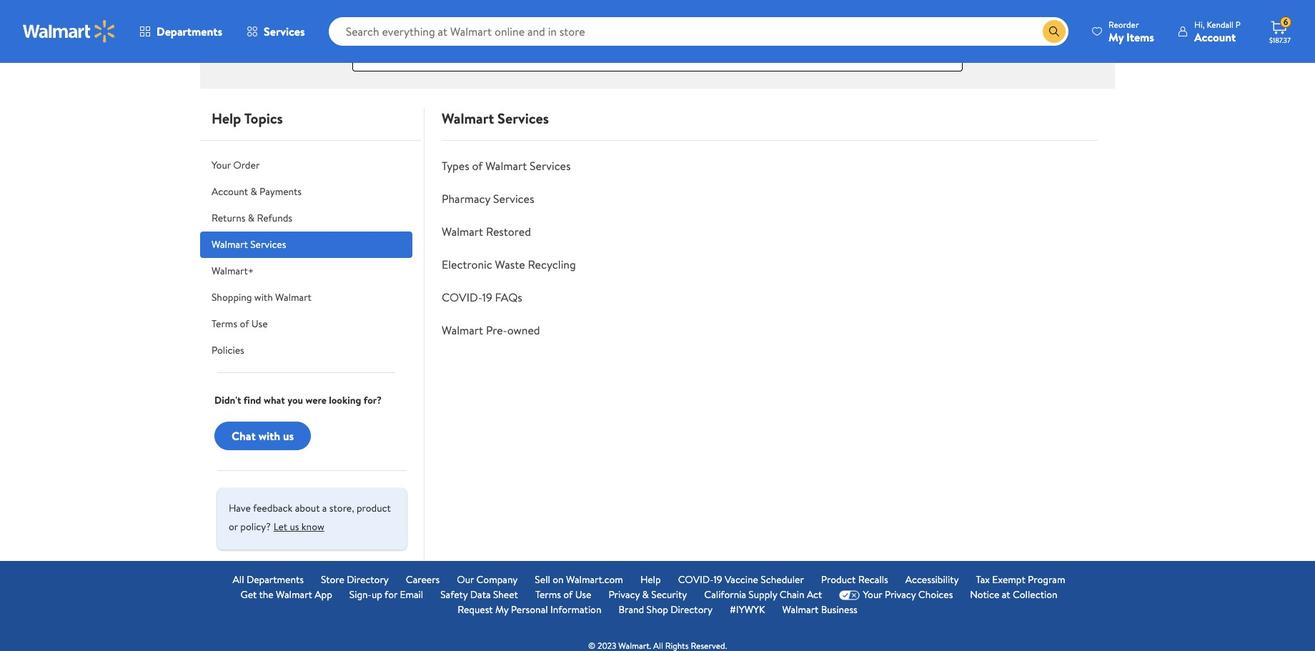 Task type: locate. For each thing, give the bounding box(es) containing it.
store,
[[329, 501, 354, 515]]

product recalls link
[[821, 573, 889, 588]]

0 vertical spatial directory
[[347, 573, 389, 587]]

1 horizontal spatial of
[[472, 158, 483, 174]]

your for your order
[[212, 158, 231, 172]]

were
[[306, 393, 327, 408]]

0 horizontal spatial use
[[252, 317, 268, 331]]

0 horizontal spatial your
[[212, 158, 231, 172]]

account up 'returns'
[[212, 184, 248, 199]]

0 horizontal spatial directory
[[347, 573, 389, 587]]

use down sell on walmart.com
[[575, 588, 592, 602]]

0 vertical spatial my
[[1109, 29, 1124, 45]]

walmart services up types of walmart services 'link'
[[442, 109, 549, 128]]

0 horizontal spatial 19
[[482, 290, 492, 305]]

exempt
[[993, 573, 1026, 587]]

terms of use link down on
[[535, 588, 592, 603]]

product
[[821, 573, 856, 587]]

1 horizontal spatial use
[[575, 588, 592, 602]]

privacy
[[609, 588, 640, 602], [885, 588, 916, 602]]

& up shop
[[642, 588, 649, 602]]

california
[[704, 588, 746, 602]]

0 vertical spatial of
[[472, 158, 483, 174]]

1 horizontal spatial terms of use
[[535, 588, 592, 602]]

1 horizontal spatial my
[[1109, 29, 1124, 45]]

1 horizontal spatial 19
[[714, 573, 723, 587]]

refunds
[[257, 211, 292, 225]]

a
[[322, 501, 327, 515]]

use down shopping with walmart
[[252, 317, 268, 331]]

account & payments link
[[200, 179, 413, 205]]

0 vertical spatial with
[[254, 290, 273, 305]]

items
[[1127, 29, 1155, 45]]

help
[[212, 109, 241, 128], [641, 573, 661, 587]]

sign-up for email
[[349, 588, 423, 602]]

& inside 'link'
[[248, 211, 255, 225]]

of up information
[[564, 588, 573, 602]]

covid-19 faqs
[[442, 290, 523, 305]]

my down sheet
[[495, 603, 509, 617]]

1 horizontal spatial privacy
[[885, 588, 916, 602]]

directory up sign-
[[347, 573, 389, 587]]

help
[[388, 23, 406, 37]]

0 horizontal spatial of
[[240, 317, 249, 331]]

us down the you
[[283, 428, 294, 444]]

1 vertical spatial us
[[290, 520, 299, 534]]

types of walmart services link
[[442, 158, 571, 174]]

privacy down recalls
[[885, 588, 916, 602]]

privacy & security link
[[609, 588, 687, 603]]

help up privacy & security
[[641, 573, 661, 587]]

Walmart Site-Wide search field
[[329, 17, 1069, 46]]

terms down sell
[[535, 588, 561, 602]]

have
[[229, 501, 251, 515]]

2 privacy from the left
[[885, 588, 916, 602]]

1 vertical spatial departments
[[247, 573, 304, 587]]

electronic
[[442, 257, 492, 272]]

sign-up for email link
[[349, 588, 423, 603]]

find
[[244, 393, 261, 408]]

walmart services down "returns & refunds"
[[212, 237, 286, 252]]

store directory
[[321, 573, 389, 587]]

directory
[[347, 573, 389, 587], [671, 603, 713, 617]]

0 vertical spatial covid-
[[442, 290, 482, 305]]

walmart restored
[[442, 224, 531, 240]]

didn't find what you were looking for?
[[214, 393, 382, 408]]

Search help topics search field
[[353, 23, 963, 71]]

1 vertical spatial walmart services
[[212, 237, 286, 252]]

1 privacy from the left
[[609, 588, 640, 602]]

2 horizontal spatial of
[[564, 588, 573, 602]]

19 left the faqs
[[482, 290, 492, 305]]

1 vertical spatial 19
[[714, 573, 723, 587]]

0 vertical spatial departments
[[157, 24, 222, 39]]

p
[[1236, 18, 1241, 30]]

privacy up brand
[[609, 588, 640, 602]]

let us know button
[[274, 515, 324, 538]]

0 horizontal spatial my
[[495, 603, 509, 617]]

0 horizontal spatial departments
[[157, 24, 222, 39]]

0 vertical spatial terms of use link
[[200, 311, 413, 337]]

0 vertical spatial walmart services
[[442, 109, 549, 128]]

terms of use down on
[[535, 588, 592, 602]]

request my personal information link
[[458, 603, 602, 618]]

0 horizontal spatial account
[[212, 184, 248, 199]]

covid- down electronic
[[442, 290, 482, 305]]

brand shop directory
[[619, 603, 713, 617]]

terms of use link down shopping with walmart
[[200, 311, 413, 337]]

walmart down pharmacy
[[442, 224, 483, 240]]

my left items
[[1109, 29, 1124, 45]]

covid-
[[442, 290, 482, 305], [678, 573, 714, 587]]

1 horizontal spatial your
[[863, 588, 883, 602]]

policies link
[[200, 337, 413, 364]]

order
[[233, 158, 260, 172]]

1 vertical spatial help
[[641, 573, 661, 587]]

for
[[385, 588, 398, 602]]

1 horizontal spatial account
[[1195, 29, 1236, 45]]

#iywyk
[[730, 603, 765, 617]]

walmart+ link
[[200, 258, 413, 285]]

1 vertical spatial your
[[863, 588, 883, 602]]

about
[[295, 501, 320, 515]]

0 vertical spatial your
[[212, 158, 231, 172]]

us right the let
[[290, 520, 299, 534]]

1 vertical spatial of
[[240, 317, 249, 331]]

of right types
[[472, 158, 483, 174]]

policies
[[212, 343, 244, 357]]

walmart down the chain at the bottom right
[[783, 603, 819, 617]]

1 vertical spatial with
[[259, 428, 280, 444]]

or
[[229, 520, 238, 534]]

& inside "link"
[[642, 588, 649, 602]]

account left $187.37
[[1195, 29, 1236, 45]]

1 vertical spatial terms
[[535, 588, 561, 602]]

let us know link
[[274, 515, 324, 538]]

&
[[251, 184, 257, 199], [248, 211, 255, 225], [642, 588, 649, 602]]

walmart image
[[23, 20, 116, 43]]

19 inside covid-19 vaccine scheduler link
[[714, 573, 723, 587]]

your
[[212, 158, 231, 172], [863, 588, 883, 602]]

0 vertical spatial help
[[212, 109, 241, 128]]

1 vertical spatial terms of use link
[[535, 588, 592, 603]]

0 vertical spatial terms
[[212, 317, 237, 331]]

business
[[821, 603, 858, 617]]

safety data sheet link
[[441, 588, 518, 603]]

let us know
[[274, 520, 324, 534]]

scheduler
[[761, 573, 804, 587]]

recalls
[[858, 573, 889, 587]]

help for the help 'link'
[[641, 573, 661, 587]]

recycling
[[528, 257, 576, 272]]

1 horizontal spatial terms of use link
[[535, 588, 592, 603]]

0 horizontal spatial covid-
[[442, 290, 482, 305]]

shopping with walmart link
[[200, 285, 413, 311]]

6
[[1284, 16, 1289, 28]]

of down 'shopping'
[[240, 317, 249, 331]]

walmart business
[[783, 603, 858, 617]]

2 vertical spatial &
[[642, 588, 649, 602]]

walmart down walmart+ link
[[275, 290, 312, 305]]

walmart
[[442, 109, 494, 128], [486, 158, 527, 174], [442, 224, 483, 240], [212, 237, 248, 252], [275, 290, 312, 305], [442, 322, 483, 338], [276, 588, 312, 602], [783, 603, 819, 617]]

1 vertical spatial directory
[[671, 603, 713, 617]]

of for types of walmart services 'link'
[[472, 158, 483, 174]]

your left order
[[212, 158, 231, 172]]

all departments
[[233, 573, 304, 587]]

& for privacy
[[642, 588, 649, 602]]

sheet
[[493, 588, 518, 602]]

1 vertical spatial my
[[495, 603, 509, 617]]

at
[[1002, 588, 1011, 602]]

walmart+
[[212, 264, 254, 278]]

with right 'chat' on the left bottom of the page
[[259, 428, 280, 444]]

help topics
[[212, 109, 283, 128]]

walmart pre-owned
[[442, 322, 540, 338]]

my inside notice at collection request my personal information
[[495, 603, 509, 617]]

0 vertical spatial us
[[283, 428, 294, 444]]

1 vertical spatial &
[[248, 211, 255, 225]]

notice at collection link
[[970, 588, 1058, 603]]

0 horizontal spatial help
[[212, 109, 241, 128]]

0 horizontal spatial privacy
[[609, 588, 640, 602]]

terms
[[212, 317, 237, 331], [535, 588, 561, 602]]

services inside popup button
[[264, 24, 305, 39]]

vaccine
[[725, 573, 759, 587]]

1 vertical spatial account
[[212, 184, 248, 199]]

brand
[[619, 603, 644, 617]]

with right 'shopping'
[[254, 290, 273, 305]]

account inside hi, kendall p account
[[1195, 29, 1236, 45]]

shopping
[[212, 290, 252, 305]]

tax exempt program link
[[976, 573, 1066, 588]]

sign-
[[349, 588, 372, 602]]

request
[[458, 603, 493, 617]]

terms up policies
[[212, 317, 237, 331]]

covid- up "security"
[[678, 573, 714, 587]]

1 horizontal spatial help
[[641, 573, 661, 587]]

directory down "security"
[[671, 603, 713, 617]]

walmart restored link
[[442, 224, 531, 240]]

help left topics
[[212, 109, 241, 128]]

1 horizontal spatial departments
[[247, 573, 304, 587]]

1 vertical spatial covid-
[[678, 573, 714, 587]]

0 vertical spatial terms of use
[[212, 317, 268, 331]]

with inside chat with us 'button'
[[259, 428, 280, 444]]

your inside your order link
[[212, 158, 231, 172]]

walmart down 'returns'
[[212, 237, 248, 252]]

& right 'returns'
[[248, 211, 255, 225]]

departments button
[[127, 14, 235, 49]]

pre-
[[486, 322, 507, 338]]

with inside the shopping with walmart link
[[254, 290, 273, 305]]

2 vertical spatial of
[[564, 588, 573, 602]]

& up "returns & refunds"
[[251, 184, 257, 199]]

your down recalls
[[863, 588, 883, 602]]

0 vertical spatial use
[[252, 317, 268, 331]]

0 horizontal spatial terms
[[212, 317, 237, 331]]

terms of use down 'shopping'
[[212, 317, 268, 331]]

walmart right the
[[276, 588, 312, 602]]

0 vertical spatial &
[[251, 184, 257, 199]]

chat with us button
[[214, 422, 311, 450]]

0 vertical spatial account
[[1195, 29, 1236, 45]]

electronic waste recycling link
[[442, 257, 576, 272]]

1 horizontal spatial covid-
[[678, 573, 714, 587]]

1 horizontal spatial directory
[[671, 603, 713, 617]]

safety data sheet
[[441, 588, 518, 602]]

19 up california
[[714, 573, 723, 587]]

0 vertical spatial 19
[[482, 290, 492, 305]]

terms of use link
[[200, 311, 413, 337], [535, 588, 592, 603]]

the
[[259, 588, 274, 602]]



Task type: describe. For each thing, give the bounding box(es) containing it.
your for your privacy choices
[[863, 588, 883, 602]]

covid- for covid-19 vaccine scheduler
[[678, 573, 714, 587]]

walmart up "pharmacy services"
[[486, 158, 527, 174]]

hi,
[[1195, 18, 1205, 30]]

app
[[315, 588, 332, 602]]

what
[[264, 393, 285, 408]]

careers link
[[406, 573, 440, 588]]

privacy choices icon image
[[840, 590, 860, 600]]

walmart up types
[[442, 109, 494, 128]]

with for us
[[259, 428, 280, 444]]

our company
[[457, 573, 518, 587]]

6 $187.37
[[1270, 16, 1291, 45]]

chat
[[232, 428, 256, 444]]

search icon image
[[1049, 26, 1060, 37]]

pharmacy services
[[442, 191, 534, 207]]

notice
[[970, 588, 1000, 602]]

0 horizontal spatial terms of use
[[212, 317, 268, 331]]

Search search field
[[329, 17, 1069, 46]]

security
[[651, 588, 687, 602]]

our
[[457, 573, 474, 587]]

covid-19 faqs link
[[442, 290, 523, 305]]

our company link
[[457, 573, 518, 588]]

0 horizontal spatial walmart services
[[212, 237, 286, 252]]

us inside 'button'
[[283, 428, 294, 444]]

information
[[550, 603, 602, 617]]

privacy inside "link"
[[609, 588, 640, 602]]

#iywyk link
[[730, 603, 765, 618]]

& for account
[[251, 184, 257, 199]]

directory inside brand shop directory 'link'
[[671, 603, 713, 617]]

notice at collection request my personal information
[[458, 588, 1058, 617]]

search help topics
[[356, 23, 435, 37]]

covid-19 vaccine scheduler link
[[678, 573, 804, 588]]

for?
[[364, 393, 382, 408]]

help for help topics
[[212, 109, 241, 128]]

& for returns
[[248, 211, 255, 225]]

walmart.com
[[566, 573, 623, 587]]

covid- for covid-19 faqs
[[442, 290, 482, 305]]

19 for vaccine
[[714, 573, 723, 587]]

sell on walmart.com
[[535, 573, 623, 587]]

product
[[357, 501, 391, 515]]

1 horizontal spatial walmart services
[[442, 109, 549, 128]]

accessibility link
[[906, 573, 959, 588]]

returns
[[212, 211, 246, 225]]

of for leftmost terms of use link
[[240, 317, 249, 331]]

help link
[[641, 573, 661, 588]]

collection
[[1013, 588, 1058, 602]]

us inside button
[[290, 520, 299, 534]]

search
[[356, 23, 385, 37]]

departments inside popup button
[[157, 24, 222, 39]]

walmart inside the tax exempt program get the walmart app
[[276, 588, 312, 602]]

1 vertical spatial use
[[575, 588, 592, 602]]

your privacy choices
[[863, 588, 953, 602]]

reorder my items
[[1109, 18, 1155, 45]]

walmart left 'pre-'
[[442, 322, 483, 338]]

act
[[807, 588, 823, 602]]

program
[[1028, 573, 1066, 587]]

directory inside 'store directory' link
[[347, 573, 389, 587]]

looking
[[329, 393, 361, 408]]

hi, kendall p account
[[1195, 18, 1241, 45]]

your order
[[212, 158, 260, 172]]

1 vertical spatial terms of use
[[535, 588, 592, 602]]

all
[[233, 573, 244, 587]]

personal
[[511, 603, 548, 617]]

electronic waste recycling
[[442, 257, 576, 272]]

1 horizontal spatial terms
[[535, 588, 561, 602]]

on
[[553, 573, 564, 587]]

walmart pre-owned link
[[442, 322, 540, 338]]

you
[[288, 393, 303, 408]]

my inside reorder my items
[[1109, 29, 1124, 45]]

know
[[302, 520, 324, 534]]

chat with us
[[232, 428, 294, 444]]

policy?
[[240, 520, 271, 534]]

your order link
[[200, 152, 413, 179]]

reorder
[[1109, 18, 1139, 30]]

store
[[321, 573, 345, 587]]

privacy & security
[[609, 588, 687, 602]]

company
[[477, 573, 518, 587]]

feedback
[[253, 501, 293, 515]]

services button
[[235, 14, 317, 49]]

sell on walmart.com link
[[535, 573, 623, 588]]

walmart business link
[[783, 603, 858, 618]]

0 horizontal spatial terms of use link
[[200, 311, 413, 337]]

returns & refunds
[[212, 211, 292, 225]]

product recalls
[[821, 573, 889, 587]]

your privacy choices link
[[840, 588, 953, 603]]

faqs
[[495, 290, 523, 305]]

store directory link
[[321, 573, 389, 588]]

sell
[[535, 573, 550, 587]]

$187.37
[[1270, 35, 1291, 45]]

get the walmart app link
[[241, 588, 332, 603]]

with for walmart
[[254, 290, 273, 305]]

19 for faqs
[[482, 290, 492, 305]]

What do you need help with? search field
[[353, 37, 963, 71]]

returns & refunds link
[[200, 205, 413, 232]]

accessibility
[[906, 573, 959, 587]]

california supply chain act
[[704, 588, 823, 602]]

california supply chain act link
[[704, 588, 823, 603]]

shopping with walmart
[[212, 290, 312, 305]]

owned
[[507, 322, 540, 338]]

tax exempt program get the walmart app
[[241, 573, 1066, 602]]

brand shop directory link
[[619, 603, 713, 618]]



Task type: vqa. For each thing, say whether or not it's contained in the screenshot.
up arrow icon
no



